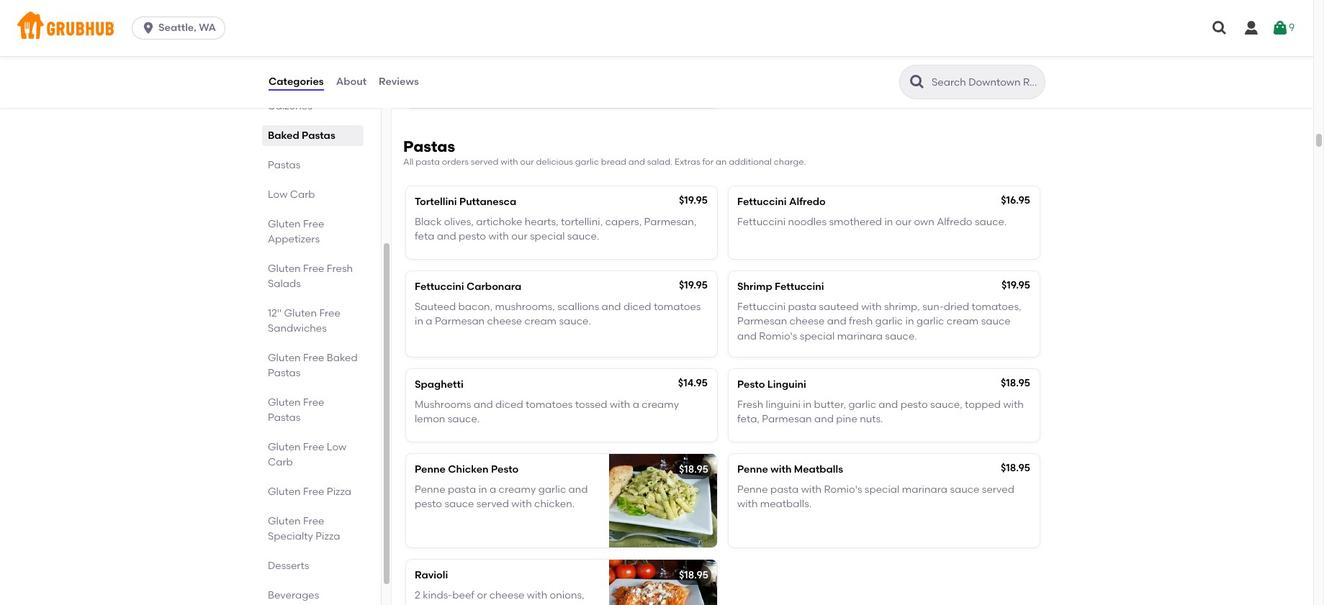Task type: locate. For each thing, give the bounding box(es) containing it.
a inside sauteed bacon, mushrooms, scallions and diced tomatoes in a parmesan cheese cream sauce.
[[426, 316, 433, 328]]

0 vertical spatial a
[[426, 316, 433, 328]]

carbonara
[[467, 281, 522, 293]]

free inside gluten free pastas
[[303, 397, 324, 409]]

1 vertical spatial tomatoes
[[526, 399, 573, 411]]

0 vertical spatial pesto
[[738, 379, 765, 391]]

0 vertical spatial pesto
[[459, 231, 486, 243]]

fettuccini inside fettuccini pasta sauteed with shrimp, sun-dried tomatoes, parmesan cheese and fresh garlic in garlic cream sauce and romio's special marinara sauce.
[[738, 301, 786, 313]]

2 horizontal spatial svg image
[[1272, 19, 1289, 37]]

svg image right svg image
[[1272, 19, 1289, 37]]

0 vertical spatial smothered
[[497, 66, 550, 79]]

pesto up feta,
[[738, 379, 765, 391]]

free inside '12" gluten free sandwiches'
[[319, 308, 341, 320]]

1 horizontal spatial tomatoes
[[654, 301, 701, 313]]

romio's up mozzarella
[[594, 52, 633, 64]]

1 horizontal spatial diced
[[624, 301, 652, 313]]

diced inside the mushrooms and diced tomatoes tossed with a creamy lemon sauce.
[[496, 399, 523, 411]]

free inside gluten free specialty pizza
[[303, 516, 324, 528]]

fettuccini for pasta
[[738, 301, 786, 313]]

garlic left bread
[[575, 157, 599, 167]]

artichoke
[[476, 216, 523, 228]]

in down shrimp,
[[906, 316, 914, 328]]

in down sauteed
[[415, 316, 424, 328]]

1 horizontal spatial pesto
[[459, 231, 486, 243]]

gluten down the gluten free baked pastas
[[268, 397, 301, 409]]

0 horizontal spatial alfredo
[[789, 196, 826, 208]]

and down sauteed
[[827, 316, 847, 328]]

pesto
[[459, 231, 486, 243], [901, 399, 928, 411], [415, 499, 442, 511]]

0 horizontal spatial creamy
[[499, 484, 536, 496]]

0 vertical spatial baked
[[268, 130, 299, 142]]

pesto inside 'fresh linguini in butter, garlic and pesto sauce, topped with feta, parmesan and pine nuts.'
[[901, 399, 928, 411]]

tomatoes,
[[972, 301, 1022, 313]]

pastas inside gluten free pastas
[[268, 412, 301, 424]]

1 horizontal spatial romio's
[[759, 330, 798, 343]]

parmesan down shrimp
[[738, 316, 787, 328]]

romio's up pesto linguini
[[759, 330, 798, 343]]

12" gluten free sandwiches
[[268, 308, 341, 335]]

in left own
[[885, 216, 893, 228]]

sauce. down $16.95
[[975, 216, 1007, 228]]

carb inside gluten free low carb
[[268, 457, 293, 469]]

$19.95 up parmesan,
[[679, 194, 708, 207]]

1 vertical spatial our
[[896, 216, 912, 228]]

1 vertical spatial marinara
[[837, 330, 883, 343]]

tortellini
[[508, 52, 548, 64]]

about button
[[335, 56, 367, 108]]

tomatoes inside the mushrooms and diced tomatoes tossed with a creamy lemon sauce.
[[526, 399, 573, 411]]

in up mozzarella
[[583, 52, 592, 64]]

0 horizontal spatial a
[[426, 316, 433, 328]]

own
[[914, 216, 935, 228]]

1 horizontal spatial alfredo
[[937, 216, 973, 228]]

ravioli
[[415, 570, 448, 582]]

2 vertical spatial a
[[490, 484, 496, 496]]

tortellini,
[[561, 216, 603, 228]]

smothered
[[497, 66, 550, 79], [829, 216, 882, 228]]

gluten up sandwiches
[[284, 308, 317, 320]]

or right cheese
[[454, 52, 464, 64]]

a inside penne pasta in a creamy garlic and pesto sauce served with chicken.
[[490, 484, 496, 496]]

carb up gluten free pizza
[[268, 457, 293, 469]]

0 vertical spatial fresh
[[327, 263, 353, 275]]

1 horizontal spatial smothered
[[829, 216, 882, 228]]

and right mozzarella
[[631, 66, 650, 79]]

0 vertical spatial tomatoes
[[654, 301, 701, 313]]

smothered down tortellini
[[497, 66, 550, 79]]

1 horizontal spatial mushrooms,
[[495, 301, 555, 313]]

sauce. down tortellini,
[[567, 231, 600, 243]]

or inside cheese or spinach tortellini baked in romio's special marinara sauce, smothered with mozzarella and parmesan cheese.
[[454, 52, 464, 64]]

0 horizontal spatial mushrooms,
[[415, 605, 475, 606]]

low
[[268, 189, 288, 201], [327, 442, 347, 454]]

pastas up all
[[403, 137, 455, 155]]

baked
[[550, 52, 581, 64]]

gluten inside gluten free specialty pizza
[[268, 516, 301, 528]]

parmesan
[[653, 66, 703, 79], [435, 316, 485, 328], [738, 316, 787, 328], [762, 414, 812, 426]]

shrimp
[[738, 281, 773, 293]]

pasta down penne chicken pesto
[[448, 484, 476, 496]]

romio's inside penne pasta with romio's special marinara sauce served with meatballs.
[[824, 484, 863, 496]]

spinach
[[467, 52, 506, 64]]

main navigation navigation
[[0, 0, 1314, 56]]

1 horizontal spatial a
[[490, 484, 496, 496]]

1 vertical spatial romio's
[[759, 330, 798, 343]]

pasta inside penne pasta with romio's special marinara sauce served with meatballs.
[[771, 484, 799, 496]]

0 horizontal spatial smothered
[[497, 66, 550, 79]]

fettuccini alfredo
[[738, 196, 826, 208]]

and inside 2 kinds-beef or cheese with onions, mushrooms, and red, white or pin
[[477, 605, 497, 606]]

sauce. inside the mushrooms and diced tomatoes tossed with a creamy lemon sauce.
[[448, 414, 480, 426]]

svg image left seattle, at the left of page
[[141, 21, 156, 35]]

1 vertical spatial carb
[[268, 457, 293, 469]]

pesto inside black olives, artichoke hearts, tortellini, capers, parmesan, feta and pesto with our special sauce.
[[459, 231, 486, 243]]

svg image left svg image
[[1212, 19, 1229, 37]]

2 horizontal spatial a
[[633, 399, 640, 411]]

pastas all pasta orders served with our delicious garlic bread and salad. extras for an additional charge.
[[403, 137, 806, 167]]

2 vertical spatial sauce
[[445, 499, 474, 511]]

2 horizontal spatial or
[[549, 605, 559, 606]]

gluten up appetizers
[[268, 218, 301, 230]]

feta,
[[738, 414, 760, 426]]

pasta inside penne pasta in a creamy garlic and pesto sauce served with chicken.
[[448, 484, 476, 496]]

marinara inside penne pasta with romio's special marinara sauce served with meatballs.
[[902, 484, 948, 496]]

with up white
[[527, 590, 548, 602]]

reviews button
[[378, 56, 420, 108]]

0 horizontal spatial svg image
[[141, 21, 156, 35]]

0 horizontal spatial marinara
[[415, 66, 460, 79]]

9 button
[[1272, 15, 1295, 41]]

0 vertical spatial sauce
[[982, 316, 1011, 328]]

sauce.
[[975, 216, 1007, 228], [567, 231, 600, 243], [559, 316, 591, 328], [885, 330, 918, 343], [448, 414, 480, 426]]

cheese or spinach tortellini baked in romio's special marinara sauce, smothered with mozzarella and parmesan cheese.
[[415, 52, 703, 93]]

gluten down gluten free pastas
[[268, 442, 301, 454]]

in inside penne pasta in a creamy garlic and pesto sauce served with chicken.
[[479, 484, 487, 496]]

pasta down shrimp fettuccini in the top of the page
[[788, 301, 817, 313]]

sauce, inside 'fresh linguini in butter, garlic and pesto sauce, topped with feta, parmesan and pine nuts.'
[[931, 399, 963, 411]]

mushrooms, down carbonara
[[495, 301, 555, 313]]

parmesan down 'bacon,'
[[435, 316, 485, 328]]

gluten inside gluten free low carb
[[268, 442, 301, 454]]

cheese.
[[415, 81, 452, 93]]

9
[[1289, 21, 1295, 34]]

with up fresh
[[862, 301, 882, 313]]

and up chicken.
[[569, 484, 588, 496]]

cheese inside sauteed bacon, mushrooms, scallions and diced tomatoes in a parmesan cheese cream sauce.
[[487, 316, 522, 328]]

1 vertical spatial a
[[633, 399, 640, 411]]

creamy inside penne pasta in a creamy garlic and pesto sauce served with chicken.
[[499, 484, 536, 496]]

0 vertical spatial or
[[454, 52, 464, 64]]

1 vertical spatial baked
[[327, 352, 358, 364]]

with up meatballs.
[[771, 464, 792, 476]]

and right scallions
[[602, 301, 621, 313]]

garlic up nuts. at the right of page
[[849, 399, 877, 411]]

0 vertical spatial our
[[520, 157, 534, 167]]

1 horizontal spatial sauce,
[[931, 399, 963, 411]]

1 horizontal spatial cream
[[947, 316, 979, 328]]

0 vertical spatial alfredo
[[789, 196, 826, 208]]

2 kinds-beef or cheese with onions, mushrooms, and red, white or pin
[[415, 590, 585, 606]]

cheese down 'bacon,'
[[487, 316, 522, 328]]

2 horizontal spatial marinara
[[902, 484, 948, 496]]

1 vertical spatial low
[[327, 442, 347, 454]]

with inside the mushrooms and diced tomatoes tossed with a creamy lemon sauce.
[[610, 399, 631, 411]]

with down artichoke
[[489, 231, 509, 243]]

baked inside the gluten free baked pastas
[[327, 352, 358, 364]]

free down gluten free pastas
[[303, 442, 324, 454]]

1 vertical spatial sauce,
[[931, 399, 963, 411]]

tomatoes inside sauteed bacon, mushrooms, scallions and diced tomatoes in a parmesan cheese cream sauce.
[[654, 301, 701, 313]]

pastas up gluten free pastas
[[268, 367, 301, 380]]

garlic down shrimp,
[[876, 316, 903, 328]]

0 vertical spatial sauce,
[[463, 66, 495, 79]]

0 horizontal spatial romio's
[[594, 52, 633, 64]]

with left chicken.
[[512, 499, 532, 511]]

0 horizontal spatial diced
[[496, 399, 523, 411]]

gluten down sandwiches
[[268, 352, 301, 364]]

gluten inside '12" gluten free sandwiches'
[[284, 308, 317, 320]]

categories
[[269, 76, 324, 88]]

1 vertical spatial fresh
[[738, 399, 764, 411]]

sauce, left topped
[[931, 399, 963, 411]]

sauce, down spinach
[[463, 66, 495, 79]]

pastas inside pastas all pasta orders served with our delicious garlic bread and salad. extras for an additional charge.
[[403, 137, 455, 155]]

mushrooms, inside sauteed bacon, mushrooms, scallions and diced tomatoes in a parmesan cheese cream sauce.
[[495, 301, 555, 313]]

0 horizontal spatial cream
[[525, 316, 557, 328]]

pesto left topped
[[901, 399, 928, 411]]

free inside the gluten free baked pastas
[[303, 352, 324, 364]]

and left salad.
[[629, 157, 645, 167]]

0 vertical spatial marinara
[[415, 66, 460, 79]]

0 vertical spatial served
[[471, 157, 499, 167]]

gluten inside gluten free appetizers
[[268, 218, 301, 230]]

gluten free low carb
[[268, 442, 347, 469]]

baked down calzones
[[268, 130, 299, 142]]

1 horizontal spatial baked
[[327, 352, 358, 364]]

and inside pastas all pasta orders served with our delicious garlic bread and salad. extras for an additional charge.
[[629, 157, 645, 167]]

special
[[635, 52, 670, 64], [530, 231, 565, 243], [800, 330, 835, 343], [865, 484, 900, 496]]

pastas up low carb
[[268, 159, 301, 171]]

gluten free pastas
[[268, 397, 324, 424]]

0 horizontal spatial pesto
[[415, 499, 442, 511]]

cheese down sauteed
[[790, 316, 825, 328]]

gluten free appetizers
[[268, 218, 324, 246]]

$19.95
[[679, 194, 708, 207], [679, 279, 708, 292], [1002, 279, 1031, 292]]

romio's inside fettuccini pasta sauteed with shrimp, sun-dried tomatoes, parmesan cheese and fresh garlic in garlic cream sauce and romio's special marinara sauce.
[[759, 330, 798, 343]]

low up gluten free appetizers
[[268, 189, 288, 201]]

shrimp fettuccini
[[738, 281, 824, 293]]

1 horizontal spatial fresh
[[738, 399, 764, 411]]

our left own
[[896, 216, 912, 228]]

sauce inside fettuccini pasta sauteed with shrimp, sun-dried tomatoes, parmesan cheese and fresh garlic in garlic cream sauce and romio's special marinara sauce.
[[982, 316, 1011, 328]]

gluten for gluten free appetizers
[[268, 218, 301, 230]]

our down artichoke
[[512, 231, 528, 243]]

or right beef
[[477, 590, 487, 602]]

pizza right specialty
[[316, 531, 340, 543]]

diced right scallions
[[624, 301, 652, 313]]

2 horizontal spatial romio's
[[824, 484, 863, 496]]

seattle, wa
[[159, 22, 216, 34]]

a right the tossed
[[633, 399, 640, 411]]

diced
[[624, 301, 652, 313], [496, 399, 523, 411]]

1 vertical spatial sauce
[[950, 484, 980, 496]]

0 horizontal spatial sauce,
[[463, 66, 495, 79]]

free down sandwiches
[[303, 352, 324, 364]]

sauteed bacon, mushrooms, scallions and diced tomatoes in a parmesan cheese cream sauce.
[[415, 301, 701, 328]]

meatballs
[[794, 464, 844, 476]]

1 horizontal spatial marinara
[[837, 330, 883, 343]]

1 vertical spatial creamy
[[499, 484, 536, 496]]

2 vertical spatial served
[[477, 499, 509, 511]]

penne chicken pesto
[[415, 464, 519, 476]]

0 vertical spatial carb
[[290, 189, 315, 201]]

penne for penne pasta in a creamy garlic and pesto sauce served with chicken.
[[415, 484, 446, 496]]

$19.95 for fettuccini pasta sauteed with shrimp, sun-dried tomatoes, parmesan cheese and fresh garlic in garlic cream sauce and romio's special marinara sauce.
[[1002, 279, 1031, 292]]

pizza down gluten free low carb
[[327, 486, 352, 498]]

tortellini
[[415, 196, 457, 208]]

kinds-
[[423, 590, 453, 602]]

gluten inside gluten free fresh salads
[[268, 263, 301, 275]]

0 horizontal spatial fresh
[[327, 263, 353, 275]]

pesto down penne chicken pesto
[[415, 499, 442, 511]]

free inside gluten free appetizers
[[303, 218, 324, 230]]

2 vertical spatial romio's
[[824, 484, 863, 496]]

0 vertical spatial low
[[268, 189, 288, 201]]

onions,
[[550, 590, 585, 602]]

tomatoes
[[654, 301, 701, 313], [526, 399, 573, 411]]

0 horizontal spatial pesto
[[491, 464, 519, 476]]

reviews
[[379, 76, 419, 88]]

topped
[[965, 399, 1001, 411]]

pastas
[[302, 130, 335, 142], [403, 137, 455, 155], [268, 159, 301, 171], [268, 367, 301, 380], [268, 412, 301, 424]]

fresh up '12" gluten free sandwiches'
[[327, 263, 353, 275]]

low up gluten free pizza
[[327, 442, 347, 454]]

cheese
[[415, 52, 452, 64]]

gluten inside gluten free pastas
[[268, 397, 301, 409]]

parmesan inside fettuccini pasta sauteed with shrimp, sun-dried tomatoes, parmesan cheese and fresh garlic in garlic cream sauce and romio's special marinara sauce.
[[738, 316, 787, 328]]

our left delicious
[[520, 157, 534, 167]]

special inside penne pasta with romio's special marinara sauce served with meatballs.
[[865, 484, 900, 496]]

served inside penne pasta with romio's special marinara sauce served with meatballs.
[[982, 484, 1015, 496]]

red,
[[499, 605, 518, 606]]

fresh
[[327, 263, 353, 275], [738, 399, 764, 411]]

2 vertical spatial our
[[512, 231, 528, 243]]

in left butter,
[[803, 399, 812, 411]]

penne inside penne pasta in a creamy garlic and pesto sauce served with chicken.
[[415, 484, 446, 496]]

romio's inside cheese or spinach tortellini baked in romio's special marinara sauce, smothered with mozzarella and parmesan cheese.
[[594, 52, 633, 64]]

pasta for penne pasta in a creamy garlic and pesto sauce served with chicken.
[[448, 484, 476, 496]]

0 horizontal spatial sauce
[[445, 499, 474, 511]]

and right mushrooms
[[474, 399, 493, 411]]

pasta up meatballs.
[[771, 484, 799, 496]]

a down sauteed
[[426, 316, 433, 328]]

with inside black olives, artichoke hearts, tortellini, capers, parmesan, feta and pesto with our special sauce.
[[489, 231, 509, 243]]

tossed
[[575, 399, 608, 411]]

free for appetizers
[[303, 218, 324, 230]]

chicken.
[[534, 499, 575, 511]]

0 horizontal spatial tomatoes
[[526, 399, 573, 411]]

svg image for seattle, wa
[[141, 21, 156, 35]]

smothered right noodles
[[829, 216, 882, 228]]

pasta inside fettuccini pasta sauteed with shrimp, sun-dried tomatoes, parmesan cheese and fresh garlic in garlic cream sauce and romio's special marinara sauce.
[[788, 301, 817, 313]]

marinara
[[415, 66, 460, 79], [837, 330, 883, 343], [902, 484, 948, 496]]

fresh up feta,
[[738, 399, 764, 411]]

with up puttanesca
[[501, 157, 518, 167]]

served inside pastas all pasta orders served with our delicious garlic bread and salad. extras for an additional charge.
[[471, 157, 499, 167]]

2 vertical spatial marinara
[[902, 484, 948, 496]]

penne inside penne pasta with romio's special marinara sauce served with meatballs.
[[738, 484, 768, 496]]

special inside fettuccini pasta sauteed with shrimp, sun-dried tomatoes, parmesan cheese and fresh garlic in garlic cream sauce and romio's special marinara sauce.
[[800, 330, 835, 343]]

marinara inside fettuccini pasta sauteed with shrimp, sun-dried tomatoes, parmesan cheese and fresh garlic in garlic cream sauce and romio's special marinara sauce.
[[837, 330, 883, 343]]

2 cream from the left
[[947, 316, 979, 328]]

with
[[553, 66, 573, 79], [501, 157, 518, 167], [489, 231, 509, 243], [862, 301, 882, 313], [610, 399, 631, 411], [1004, 399, 1024, 411], [771, 464, 792, 476], [801, 484, 822, 496], [512, 499, 532, 511], [738, 499, 758, 511], [527, 590, 548, 602]]

2 horizontal spatial pesto
[[901, 399, 928, 411]]

penne
[[415, 464, 446, 476], [738, 464, 768, 476], [415, 484, 446, 496], [738, 484, 768, 496]]

1 vertical spatial pesto
[[901, 399, 928, 411]]

a
[[426, 316, 433, 328], [633, 399, 640, 411], [490, 484, 496, 496]]

parmesan down linguini
[[762, 414, 812, 426]]

0 vertical spatial creamy
[[642, 399, 679, 411]]

sauce. down scallions
[[559, 316, 591, 328]]

free
[[303, 218, 324, 230], [303, 263, 324, 275], [319, 308, 341, 320], [303, 352, 324, 364], [303, 397, 324, 409], [303, 442, 324, 454], [303, 486, 324, 498], [303, 516, 324, 528]]

1 horizontal spatial low
[[327, 442, 347, 454]]

alfredo up noodles
[[789, 196, 826, 208]]

0 vertical spatial mushrooms,
[[495, 301, 555, 313]]

free down the gluten free baked pastas
[[303, 397, 324, 409]]

svg image inside 9 button
[[1272, 19, 1289, 37]]

sauce. down mushrooms
[[448, 414, 480, 426]]

free up sandwiches
[[319, 308, 341, 320]]

garlic inside 'fresh linguini in butter, garlic and pesto sauce, topped with feta, parmesan and pine nuts.'
[[849, 399, 877, 411]]

scallions
[[558, 301, 599, 313]]

low inside gluten free low carb
[[327, 442, 347, 454]]

pizza inside gluten free specialty pizza
[[316, 531, 340, 543]]

and inside black olives, artichoke hearts, tortellini, capers, parmesan, feta and pesto with our special sauce.
[[437, 231, 456, 243]]

pastas down calzones
[[302, 130, 335, 142]]

parmesan down main navigation navigation
[[653, 66, 703, 79]]

svg image
[[1212, 19, 1229, 37], [1272, 19, 1289, 37], [141, 21, 156, 35]]

pastas up gluten free low carb
[[268, 412, 301, 424]]

1 vertical spatial mushrooms,
[[415, 605, 475, 606]]

sauce. inside black olives, artichoke hearts, tortellini, capers, parmesan, feta and pesto with our special sauce.
[[567, 231, 600, 243]]

0 horizontal spatial or
[[454, 52, 464, 64]]

alfredo right own
[[937, 216, 973, 228]]

creamy up chicken.
[[499, 484, 536, 496]]

1 horizontal spatial svg image
[[1212, 19, 1229, 37]]

and left red,
[[477, 605, 497, 606]]

cream
[[525, 316, 557, 328], [947, 316, 979, 328]]

bread
[[601, 157, 627, 167]]

served
[[471, 157, 499, 167], [982, 484, 1015, 496], [477, 499, 509, 511]]

with inside penne pasta in a creamy garlic and pesto sauce served with chicken.
[[512, 499, 532, 511]]

for
[[703, 157, 714, 167]]

orders
[[442, 157, 469, 167]]

pizza
[[327, 486, 352, 498], [316, 531, 340, 543]]

a down penne chicken pesto
[[490, 484, 496, 496]]

fettuccini for alfredo
[[738, 196, 787, 208]]

in down chicken
[[479, 484, 487, 496]]

and down olives,
[[437, 231, 456, 243]]

1 cream from the left
[[525, 316, 557, 328]]

about
[[336, 76, 367, 88]]

garlic inside pastas all pasta orders served with our delicious garlic bread and salad. extras for an additional charge.
[[575, 157, 599, 167]]

gluten for gluten free fresh salads
[[268, 263, 301, 275]]

our inside black olives, artichoke hearts, tortellini, capers, parmesan, feta and pesto with our special sauce.
[[512, 231, 528, 243]]

garlic inside penne pasta in a creamy garlic and pesto sauce served with chicken.
[[539, 484, 566, 496]]

specialty
[[268, 531, 313, 543]]

1 vertical spatial served
[[982, 484, 1015, 496]]

free up specialty
[[303, 516, 324, 528]]

1 vertical spatial pizza
[[316, 531, 340, 543]]

cheese up red,
[[490, 590, 525, 602]]

2 vertical spatial pesto
[[415, 499, 442, 511]]

gluten up gluten free specialty pizza
[[268, 486, 301, 498]]

with inside pastas all pasta orders served with our delicious garlic bread and salad. extras for an additional charge.
[[501, 157, 518, 167]]

2 horizontal spatial sauce
[[982, 316, 1011, 328]]

1 horizontal spatial creamy
[[642, 399, 679, 411]]

creamy down $14.95
[[642, 399, 679, 411]]

carb up gluten free appetizers
[[290, 189, 315, 201]]

free down appetizers
[[303, 263, 324, 275]]

seattle,
[[159, 22, 197, 34]]

sandwiches
[[268, 323, 327, 335]]

cheese or spinach tortellini baked in romio's special marinara sauce, smothered with mozzarella and parmesan cheese. button
[[406, 22, 717, 108]]

0 vertical spatial pizza
[[327, 486, 352, 498]]

1 vertical spatial or
[[477, 590, 487, 602]]

0 horizontal spatial baked
[[268, 130, 299, 142]]

gluten inside the gluten free baked pastas
[[268, 352, 301, 364]]

0 vertical spatial romio's
[[594, 52, 633, 64]]

or down onions, at left
[[549, 605, 559, 606]]

1 horizontal spatial sauce
[[950, 484, 980, 496]]

svg image inside 'seattle, wa' button
[[141, 21, 156, 35]]

0 vertical spatial diced
[[624, 301, 652, 313]]

nuts.
[[860, 414, 884, 426]]

1 vertical spatial diced
[[496, 399, 523, 411]]

romio's down meatballs at right
[[824, 484, 863, 496]]

$19.95 up tomatoes,
[[1002, 279, 1031, 292]]

gluten up specialty
[[268, 516, 301, 528]]

1 vertical spatial smothered
[[829, 216, 882, 228]]

fettuccini for carbonara
[[415, 281, 464, 293]]

free inside gluten free low carb
[[303, 442, 324, 454]]

pasta right all
[[416, 157, 440, 167]]

sauce. inside sauteed bacon, mushrooms, scallions and diced tomatoes in a parmesan cheese cream sauce.
[[559, 316, 591, 328]]

mushrooms,
[[495, 301, 555, 313], [415, 605, 475, 606]]

or
[[454, 52, 464, 64], [477, 590, 487, 602], [549, 605, 559, 606]]

parmesan inside sauteed bacon, mushrooms, scallions and diced tomatoes in a parmesan cheese cream sauce.
[[435, 316, 485, 328]]



Task type: describe. For each thing, give the bounding box(es) containing it.
parmesan inside cheese or spinach tortellini baked in romio's special marinara sauce, smothered with mozzarella and parmesan cheese.
[[653, 66, 703, 79]]

beef
[[453, 590, 475, 602]]

garlic down sun-
[[917, 316, 945, 328]]

$16.95
[[1001, 194, 1031, 207]]

sauteed
[[415, 301, 456, 313]]

hearts,
[[525, 216, 559, 228]]

pine
[[836, 414, 858, 426]]

1 horizontal spatial or
[[477, 590, 487, 602]]

black
[[415, 216, 442, 228]]

svg image for 9
[[1272, 19, 1289, 37]]

1 vertical spatial alfredo
[[937, 216, 973, 228]]

free for baked
[[303, 352, 324, 364]]

an
[[716, 157, 727, 167]]

sauce inside penne pasta in a creamy garlic and pesto sauce served with chicken.
[[445, 499, 474, 511]]

penne for penne chicken pesto
[[415, 464, 446, 476]]

free for pizza
[[303, 486, 324, 498]]

and up nuts. at the right of page
[[879, 399, 898, 411]]

wa
[[199, 22, 216, 34]]

penne for penne pasta with romio's special marinara sauce served with meatballs.
[[738, 484, 768, 496]]

free for pastas
[[303, 397, 324, 409]]

black olives, artichoke hearts, tortellini, capers, parmesan, feta and pesto with our special sauce.
[[415, 216, 697, 243]]

gluten free fresh salads
[[268, 263, 353, 290]]

delicious
[[536, 157, 573, 167]]

charge.
[[774, 157, 806, 167]]

search icon image
[[909, 73, 926, 91]]

salads
[[268, 278, 301, 290]]

butter,
[[814, 399, 846, 411]]

sauce inside penne pasta with romio's special marinara sauce served with meatballs.
[[950, 484, 980, 496]]

linguini
[[768, 379, 807, 391]]

2
[[415, 590, 421, 602]]

baked pastas
[[268, 130, 335, 142]]

penne pasta with romio's special marinara sauce served with meatballs.
[[738, 484, 1015, 511]]

in inside 'fresh linguini in butter, garlic and pesto sauce, topped with feta, parmesan and pine nuts.'
[[803, 399, 812, 411]]

0 horizontal spatial low
[[268, 189, 288, 201]]

penne pasta in a creamy garlic and pesto sauce served with chicken.
[[415, 484, 588, 511]]

Search Downtown Romio's Pizza and Pasta search field
[[931, 76, 1041, 89]]

cream inside sauteed bacon, mushrooms, scallions and diced tomatoes in a parmesan cheese cream sauce.
[[525, 316, 557, 328]]

1 vertical spatial pesto
[[491, 464, 519, 476]]

sauce, inside cheese or spinach tortellini baked in romio's special marinara sauce, smothered with mozzarella and parmesan cheese.
[[463, 66, 495, 79]]

gluten free baked pastas
[[268, 352, 358, 380]]

with inside fettuccini pasta sauteed with shrimp, sun-dried tomatoes, parmesan cheese and fresh garlic in garlic cream sauce and romio's special marinara sauce.
[[862, 301, 882, 313]]

pesto linguini
[[738, 379, 807, 391]]

gluten for gluten free pastas
[[268, 397, 301, 409]]

white
[[520, 605, 547, 606]]

cheese inside fettuccini pasta sauteed with shrimp, sun-dried tomatoes, parmesan cheese and fresh garlic in garlic cream sauce and romio's special marinara sauce.
[[790, 316, 825, 328]]

pasta for penne pasta with romio's special marinara sauce served with meatballs.
[[771, 484, 799, 496]]

svg image
[[1243, 19, 1261, 37]]

parmesan inside 'fresh linguini in butter, garlic and pesto sauce, topped with feta, parmesan and pine nuts.'
[[762, 414, 812, 426]]

free for low
[[303, 442, 324, 454]]

tortellini puttanesca
[[415, 196, 517, 208]]

2 vertical spatial or
[[549, 605, 559, 606]]

and down shrimp
[[738, 330, 757, 343]]

free for specialty
[[303, 516, 324, 528]]

olives,
[[444, 216, 474, 228]]

creamy inside the mushrooms and diced tomatoes tossed with a creamy lemon sauce.
[[642, 399, 679, 411]]

in inside sauteed bacon, mushrooms, scallions and diced tomatoes in a parmesan cheese cream sauce.
[[415, 316, 424, 328]]

ravioli image
[[609, 560, 717, 606]]

bacon,
[[459, 301, 493, 313]]

dried
[[944, 301, 970, 313]]

fettuccini for noodles
[[738, 216, 786, 228]]

fresh inside gluten free fresh salads
[[327, 263, 353, 275]]

smothered inside cheese or spinach tortellini baked in romio's special marinara sauce, smothered with mozzarella and parmesan cheese.
[[497, 66, 550, 79]]

gluten for gluten free baked pastas
[[268, 352, 301, 364]]

chicken
[[448, 464, 489, 476]]

sauce. inside fettuccini pasta sauteed with shrimp, sun-dried tomatoes, parmesan cheese and fresh garlic in garlic cream sauce and romio's special marinara sauce.
[[885, 330, 918, 343]]

fresh inside 'fresh linguini in butter, garlic and pesto sauce, topped with feta, parmesan and pine nuts.'
[[738, 399, 764, 411]]

our inside pastas all pasta orders served with our delicious garlic bread and salad. extras for an additional charge.
[[520, 157, 534, 167]]

with inside cheese or spinach tortellini baked in romio's special marinara sauce, smothered with mozzarella and parmesan cheese.
[[553, 66, 573, 79]]

free for fresh
[[303, 263, 324, 275]]

gluten free specialty pizza
[[268, 516, 340, 543]]

all
[[403, 157, 414, 167]]

and inside cheese or spinach tortellini baked in romio's special marinara sauce, smothered with mozzarella and parmesan cheese.
[[631, 66, 650, 79]]

meatballs.
[[760, 499, 812, 511]]

pasta inside pastas all pasta orders served with our delicious garlic bread and salad. extras for an additional charge.
[[416, 157, 440, 167]]

salad.
[[647, 157, 673, 167]]

with inside 2 kinds-beef or cheese with onions, mushrooms, and red, white or pin
[[527, 590, 548, 602]]

sun-
[[923, 301, 944, 313]]

extras
[[675, 157, 701, 167]]

fettuccini carbonara
[[415, 281, 522, 293]]

and inside sauteed bacon, mushrooms, scallions and diced tomatoes in a parmesan cheese cream sauce.
[[602, 301, 621, 313]]

fresh
[[849, 316, 873, 328]]

mushrooms and diced tomatoes tossed with a creamy lemon sauce.
[[415, 399, 679, 426]]

diced inside sauteed bacon, mushrooms, scallions and diced tomatoes in a parmesan cheese cream sauce.
[[624, 301, 652, 313]]

with left meatballs.
[[738, 499, 758, 511]]

fresh linguini in butter, garlic and pesto sauce, topped with feta, parmesan and pine nuts.
[[738, 399, 1024, 426]]

lemon
[[415, 414, 445, 426]]

served inside penne pasta in a creamy garlic and pesto sauce served with chicken.
[[477, 499, 509, 511]]

and inside the mushrooms and diced tomatoes tossed with a creamy lemon sauce.
[[474, 399, 493, 411]]

capers,
[[606, 216, 642, 228]]

and down butter,
[[815, 414, 834, 426]]

fettuccini noodles smothered in our own alfredo sauce.
[[738, 216, 1007, 228]]

with inside 'fresh linguini in butter, garlic and pesto sauce, topped with feta, parmesan and pine nuts.'
[[1004, 399, 1024, 411]]

$19.95 for sauteed bacon, mushrooms, scallions and diced tomatoes in a parmesan cheese cream sauce.
[[679, 279, 708, 292]]

penne for penne with meatballs
[[738, 464, 768, 476]]

additional
[[729, 157, 772, 167]]

sauteed
[[819, 301, 859, 313]]

cream inside fettuccini pasta sauteed with shrimp, sun-dried tomatoes, parmesan cheese and fresh garlic in garlic cream sauce and romio's special marinara sauce.
[[947, 316, 979, 328]]

12"
[[268, 308, 282, 320]]

gluten for gluten free specialty pizza
[[268, 516, 301, 528]]

fettuccini pasta sauteed with shrimp, sun-dried tomatoes, parmesan cheese and fresh garlic in garlic cream sauce and romio's special marinara sauce.
[[738, 301, 1022, 343]]

gluten for gluten free low carb
[[268, 442, 301, 454]]

with down meatballs at right
[[801, 484, 822, 496]]

cheese inside 2 kinds-beef or cheese with onions, mushrooms, and red, white or pin
[[490, 590, 525, 602]]

penne with meatballs
[[738, 464, 844, 476]]

in inside cheese or spinach tortellini baked in romio's special marinara sauce, smothered with mozzarella and parmesan cheese.
[[583, 52, 592, 64]]

pastas inside the gluten free baked pastas
[[268, 367, 301, 380]]

special inside cheese or spinach tortellini baked in romio's special marinara sauce, smothered with mozzarella and parmesan cheese.
[[635, 52, 670, 64]]

in inside fettuccini pasta sauteed with shrimp, sun-dried tomatoes, parmesan cheese and fresh garlic in garlic cream sauce and romio's special marinara sauce.
[[906, 316, 914, 328]]

seattle, wa button
[[132, 17, 231, 40]]

pesto inside penne pasta in a creamy garlic and pesto sauce served with chicken.
[[415, 499, 442, 511]]

noodles
[[788, 216, 827, 228]]

calzones
[[268, 100, 313, 112]]

low carb
[[268, 189, 315, 201]]

a inside the mushrooms and diced tomatoes tossed with a creamy lemon sauce.
[[633, 399, 640, 411]]

linguini
[[766, 399, 801, 411]]

gluten for gluten free pizza
[[268, 486, 301, 498]]

and inside penne pasta in a creamy garlic and pesto sauce served with chicken.
[[569, 484, 588, 496]]

appetizers
[[268, 233, 320, 246]]

categories button
[[268, 56, 325, 108]]

marinara inside cheese or spinach tortellini baked in romio's special marinara sauce, smothered with mozzarella and parmesan cheese.
[[415, 66, 460, 79]]

puttanesca
[[459, 196, 517, 208]]

1 horizontal spatial pesto
[[738, 379, 765, 391]]

spaghetti
[[415, 379, 464, 391]]

$19.95 for black olives, artichoke hearts, tortellini, capers, parmesan, feta and pesto with our special sauce.
[[679, 194, 708, 207]]

mushrooms
[[415, 399, 471, 411]]

pasta for fettuccini pasta sauteed with shrimp, sun-dried tomatoes, parmesan cheese and fresh garlic in garlic cream sauce and romio's special marinara sauce.
[[788, 301, 817, 313]]

gluten free pizza
[[268, 486, 352, 498]]

mushrooms, inside 2 kinds-beef or cheese with onions, mushrooms, and red, white or pin
[[415, 605, 475, 606]]

shrimp,
[[884, 301, 920, 313]]

penne chicken pesto image
[[609, 454, 717, 548]]

$14.95
[[678, 377, 708, 390]]

special inside black olives, artichoke hearts, tortellini, capers, parmesan, feta and pesto with our special sauce.
[[530, 231, 565, 243]]

desserts
[[268, 560, 309, 573]]

parmesan,
[[644, 216, 697, 228]]



Task type: vqa. For each thing, say whether or not it's contained in the screenshot.
House of Hot Pot Soup
no



